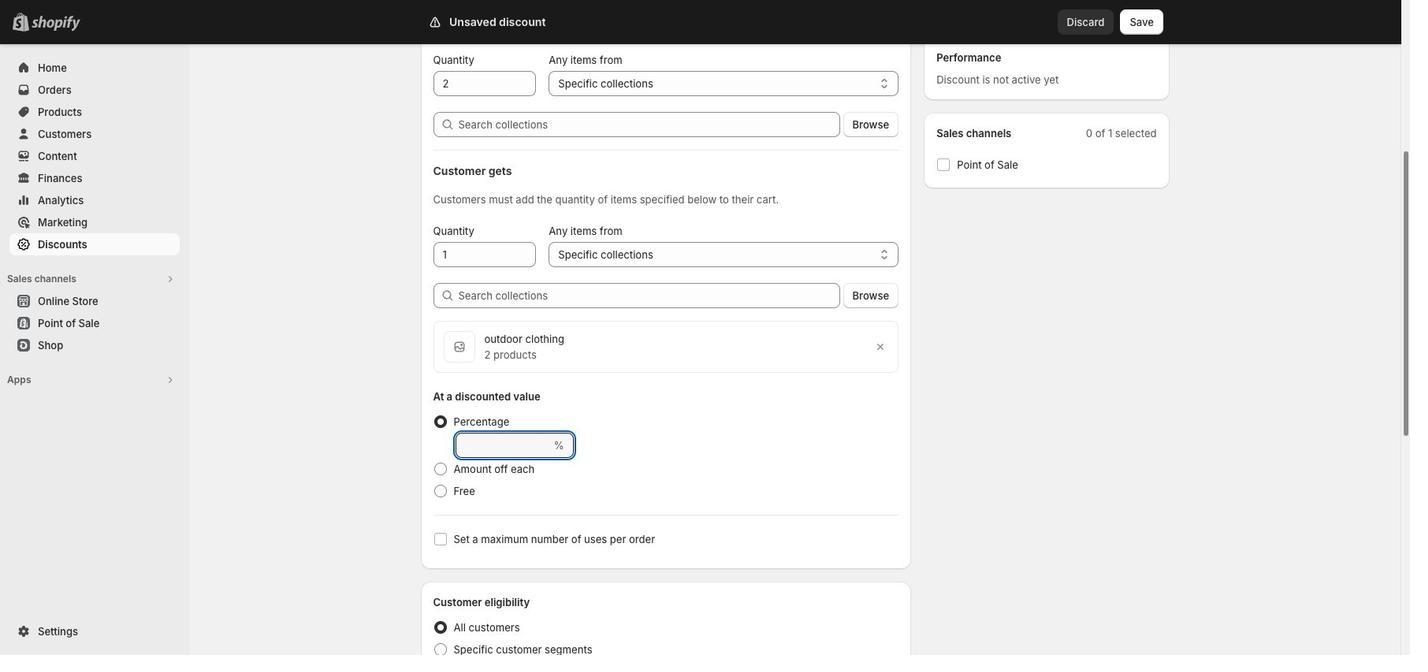 Task type: vqa. For each thing, say whether or not it's contained in the screenshot.
2nd search collections text field from the bottom
yes



Task type: locate. For each thing, give the bounding box(es) containing it.
None text field
[[433, 71, 536, 96], [433, 242, 536, 267], [455, 433, 551, 458], [433, 71, 536, 96], [433, 242, 536, 267], [455, 433, 551, 458]]

0 vertical spatial search collections text field
[[459, 112, 840, 137]]

shopify image
[[32, 16, 80, 32]]

1 vertical spatial search collections text field
[[459, 283, 840, 308]]

Search collections text field
[[459, 112, 840, 137], [459, 283, 840, 308]]



Task type: describe. For each thing, give the bounding box(es) containing it.
1 search collections text field from the top
[[459, 112, 840, 137]]

2 search collections text field from the top
[[459, 283, 840, 308]]



